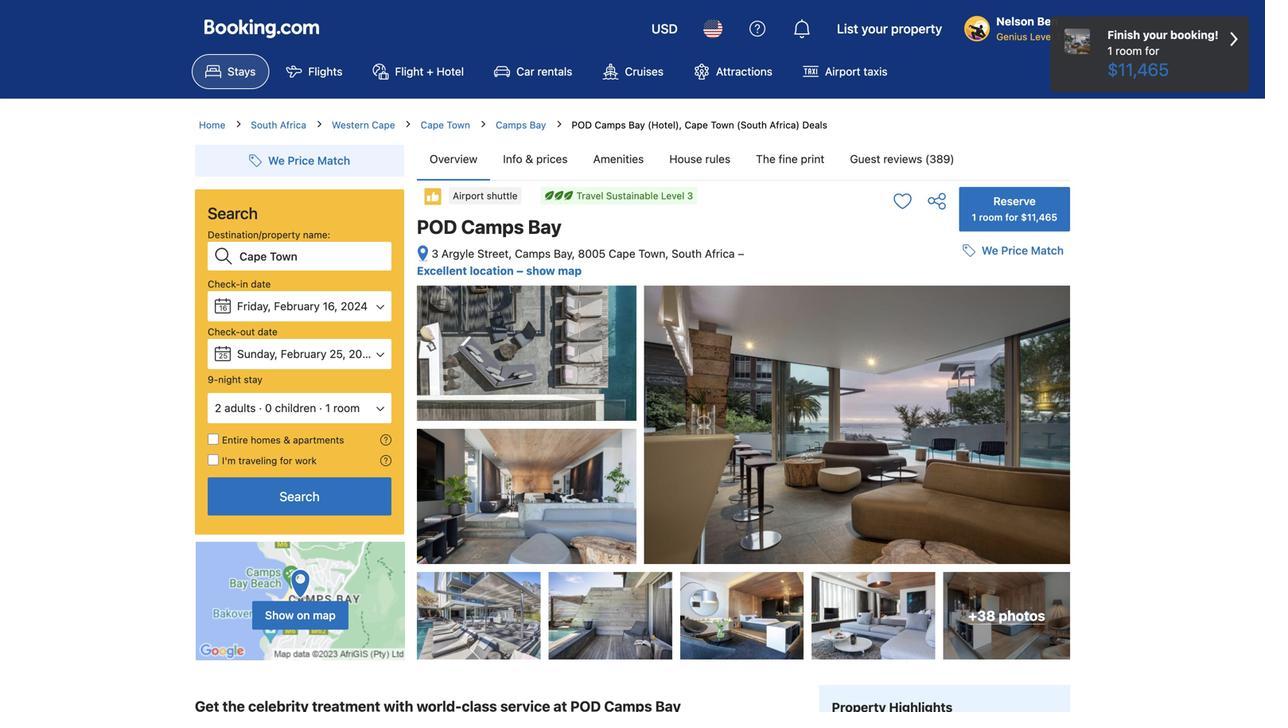 Task type: locate. For each thing, give the bounding box(es) containing it.
we price match button
[[243, 146, 357, 175], [956, 236, 1070, 265]]

1 horizontal spatial price
[[1001, 244, 1028, 257]]

destination/property name:
[[208, 229, 330, 240]]

reviews left the (389)
[[883, 152, 922, 165]]

out
[[240, 326, 255, 337]]

pod
[[572, 119, 592, 130], [417, 216, 457, 238]]

was down the thing
[[914, 402, 933, 414]]

welcoming
[[898, 365, 949, 377]]

$11,465 down reserve
[[1021, 212, 1057, 223]]

was down attention,
[[1006, 377, 1024, 389]]

we price match
[[268, 154, 350, 167], [982, 244, 1064, 257]]

guest reviews (389)
[[850, 152, 954, 165]]

price inside search section
[[288, 154, 314, 167]]

search up destination/property at left
[[208, 204, 258, 222]]

0 horizontal spatial –
[[517, 264, 523, 277]]

traveling
[[238, 455, 277, 466]]

9-
[[208, 374, 218, 385]]

scored 9.5 element
[[1029, 304, 1054, 330]]

1 vertical spatial reviews
[[988, 319, 1022, 330]]

if you select this option, we'll show you popular business travel features like breakfast, wifi and free parking. image
[[380, 455, 391, 466], [380, 455, 391, 466]]

date right in
[[251, 278, 271, 290]]

$11,465 inside "finish your booking! 1 room for $11,465"
[[1108, 59, 1169, 80]]

0 vertical spatial pod
[[572, 119, 592, 130]]

south inside 3 argyle street, camps bay, 8005 cape town, south africa – excellent location – show map
[[672, 247, 702, 260]]

on
[[297, 609, 310, 622]]

for inside search section
[[280, 455, 292, 466]]

february for 16,
[[274, 300, 320, 313]]

level down house
[[661, 190, 684, 201]]

0 vertical spatial &
[[525, 152, 533, 165]]

pod for pod camps bay
[[417, 216, 457, 238]]

africa left 'western'
[[280, 119, 306, 130]]

we price match button inside search section
[[243, 146, 357, 175]]

+
[[427, 65, 434, 78]]

sunday, february 25, 2024
[[237, 347, 376, 360]]

0 horizontal spatial 3
[[432, 247, 438, 260]]

1 vertical spatial map
[[313, 609, 336, 622]]

& inside "link"
[[525, 152, 533, 165]]

match down 'western'
[[317, 154, 350, 167]]

l
[[876, 353, 879, 365]]

0 horizontal spatial ·
[[259, 401, 262, 415]]

3 right click to open map view icon
[[432, 247, 438, 260]]

2024 right 25,
[[349, 347, 376, 360]]

1 horizontal spatial map
[[558, 264, 582, 277]]

1 horizontal spatial ·
[[319, 401, 322, 415]]

valign  initial image
[[423, 187, 442, 206]]

& right info
[[525, 152, 533, 165]]

1 vertical spatial &
[[283, 434, 290, 446]]

each
[[933, 353, 956, 365]]

rules
[[705, 152, 730, 165]]

africa inside 'link'
[[280, 119, 306, 130]]

cape right 'western'
[[372, 119, 395, 130]]

0 vertical spatial february
[[274, 300, 320, 313]]

cape right 8005
[[609, 247, 635, 260]]

overview link
[[417, 138, 490, 180]]

(389)
[[925, 152, 954, 165]]

0 horizontal spatial level
[[661, 190, 684, 201]]

africa inside 3 argyle street, camps bay, 8005 cape town, south africa – excellent location – show map
[[705, 247, 735, 260]]

1 vertical spatial airport
[[453, 190, 484, 201]]

2 horizontal spatial was
[[1006, 377, 1024, 389]]

1 vertical spatial level
[[661, 190, 684, 201]]

we price match for right we price match dropdown button
[[982, 244, 1064, 257]]

date
[[251, 278, 271, 290], [258, 326, 278, 337]]

0 horizontal spatial search
[[208, 204, 258, 222]]

was up the
[[876, 365, 895, 377]]

name:
[[303, 229, 330, 240]]

south inside 'link'
[[251, 119, 277, 130]]

prices
[[536, 152, 568, 165]]

16,
[[323, 300, 338, 313]]

camps up 'amenities'
[[595, 119, 626, 130]]

0 vertical spatial check-
[[208, 278, 240, 290]]

check-out date
[[208, 326, 278, 337]]

0 vertical spatial reviews
[[883, 152, 922, 165]]

match inside search section
[[317, 154, 350, 167]]

2 town from the left
[[711, 119, 734, 130]]

booking.com image
[[204, 19, 319, 38]]

show
[[265, 609, 294, 622]]

1 vertical spatial date
[[258, 326, 278, 337]]

0 vertical spatial –
[[738, 247, 744, 260]]

1 vertical spatial south
[[672, 247, 702, 260]]

1 horizontal spatial $11,465
[[1108, 59, 1169, 80]]

usd
[[651, 21, 678, 36]]

check- up 16
[[208, 278, 240, 290]]

airport for airport taxis
[[825, 65, 861, 78]]

$11,465 down finish
[[1108, 59, 1169, 80]]

cape inside 3 argyle street, camps bay, 8005 cape town, south africa – excellent location – show map
[[609, 247, 635, 260]]

2 adults · 0 children · 1 room button
[[208, 393, 391, 423]]

2 check- from the top
[[208, 326, 240, 337]]

airport left taxis
[[825, 65, 861, 78]]

1 horizontal spatial your
[[1143, 28, 1168, 41]]

we'll show you stays where you can have the entire place to yourself image
[[380, 434, 391, 446]]

1 horizontal spatial room
[[979, 212, 1003, 223]]

western
[[332, 119, 369, 130]]

· right children
[[319, 401, 322, 415]]

we down reserve 1 room for $11,465
[[982, 244, 998, 257]]

february
[[274, 300, 320, 313], [281, 347, 327, 360]]

&
[[525, 152, 533, 165], [283, 434, 290, 446]]

argyle
[[441, 247, 474, 260]]

genius
[[996, 31, 1027, 42]]

1
[[1056, 31, 1061, 42], [1108, 44, 1113, 57], [972, 212, 976, 223], [325, 401, 330, 415]]

1 horizontal spatial pod
[[572, 119, 592, 130]]

we price match button down reserve 1 room for $11,465
[[956, 236, 1070, 265]]

your right finish
[[1143, 28, 1168, 41]]

0 horizontal spatial map
[[313, 609, 336, 622]]

2 horizontal spatial for
[[1145, 44, 1159, 57]]

1 check- from the top
[[208, 278, 240, 290]]

0 horizontal spatial we price match
[[268, 154, 350, 167]]

room inside reserve 1 room for $11,465
[[979, 212, 1003, 223]]

0 horizontal spatial airport
[[453, 190, 484, 201]]

16
[[219, 304, 227, 312]]

1 horizontal spatial level
[[1030, 31, 1054, 42]]

we price match down reserve 1 room for $11,465
[[982, 244, 1064, 257]]

1 horizontal spatial search
[[279, 489, 320, 504]]

south right the town,
[[672, 247, 702, 260]]

& right homes at the left bottom
[[283, 434, 290, 446]]

0 horizontal spatial your
[[862, 21, 888, 36]]

0 horizontal spatial pod
[[417, 216, 457, 238]]

attractions
[[716, 65, 773, 78]]

1 horizontal spatial reviews
[[988, 319, 1022, 330]]

town
[[447, 119, 470, 130], [711, 119, 734, 130]]

stays link
[[192, 54, 269, 89]]

2024 right 16,
[[341, 300, 368, 313]]

africa right the town,
[[705, 247, 735, 260]]

0 horizontal spatial price
[[288, 154, 314, 167]]

for
[[1145, 44, 1159, 57], [1005, 212, 1018, 223], [280, 455, 292, 466]]

camps up show
[[515, 247, 551, 260]]

1 vertical spatial room
[[979, 212, 1003, 223]]

match down reserve 1 room for $11,465
[[1031, 244, 1064, 257]]

2 vertical spatial for
[[280, 455, 292, 466]]

of
[[938, 377, 948, 389]]

beach
[[941, 489, 977, 504]]

map down bay,
[[558, 264, 582, 277]]

0 vertical spatial we
[[268, 154, 285, 167]]

room down reserve
[[979, 212, 1003, 223]]

camps up info
[[496, 119, 527, 130]]

· left 0
[[259, 401, 262, 415]]

1 vertical spatial search
[[279, 489, 320, 504]]

level
[[1030, 31, 1054, 42], [661, 190, 684, 201]]

0 horizontal spatial reviews
[[883, 152, 922, 165]]

list your property
[[837, 21, 942, 36]]

1 horizontal spatial airport
[[825, 65, 861, 78]]

we price match inside search section
[[268, 154, 350, 167]]

uganda
[[935, 446, 970, 457]]

town up overview
[[447, 119, 470, 130]]

house
[[669, 152, 702, 165]]

and
[[959, 353, 977, 365], [952, 365, 970, 377]]

amenities link
[[580, 138, 657, 180]]

1 horizontal spatial 3
[[687, 190, 693, 201]]

1 horizontal spatial town
[[711, 119, 734, 130]]

–
[[738, 247, 744, 260], [517, 264, 523, 277]]

0 vertical spatial price
[[288, 154, 314, 167]]

cape right (hotel),
[[685, 119, 708, 130]]

map
[[558, 264, 582, 277], [313, 609, 336, 622]]

western cape
[[332, 119, 395, 130]]

1 vertical spatial pod
[[417, 216, 457, 238]]

check- down 16
[[208, 326, 240, 337]]

price down south africa
[[288, 154, 314, 167]]

1 horizontal spatial for
[[1005, 212, 1018, 223]]

2 vertical spatial room
[[333, 401, 360, 415]]

room down finish
[[1116, 44, 1142, 57]]

1 horizontal spatial &
[[525, 152, 533, 165]]

0 vertical spatial south
[[251, 119, 277, 130]]

february left 25,
[[281, 347, 327, 360]]

rated exceptional element
[[870, 302, 1022, 321]]

town left (south
[[711, 119, 734, 130]]

3 down house
[[687, 190, 693, 201]]

we
[[268, 154, 285, 167], [982, 244, 998, 257]]

map inside search section
[[313, 609, 336, 622]]

your right list
[[862, 21, 888, 36]]

your inside list your property 'link'
[[862, 21, 888, 36]]

9.5
[[1032, 309, 1051, 324]]

nearby
[[980, 489, 1021, 504]]

room
[[1116, 44, 1142, 57], [979, 212, 1003, 223], [333, 401, 360, 415]]

search down the work
[[279, 489, 320, 504]]

we inside search section
[[268, 154, 285, 167]]

0 vertical spatial map
[[558, 264, 582, 277]]

1 horizontal spatial africa
[[705, 247, 735, 260]]

0 vertical spatial room
[[1116, 44, 1142, 57]]

your inside "finish your booking! 1 room for $11,465"
[[1143, 28, 1168, 41]]

nelson ben genius level 1
[[996, 15, 1061, 42]]

0 horizontal spatial we price match button
[[243, 146, 357, 175]]

employees
[[951, 377, 1003, 389]]

·
[[259, 401, 262, 415], [319, 401, 322, 415]]

we price match down south africa
[[268, 154, 350, 167]]

rightchevron image
[[1230, 27, 1238, 51]]

date right out
[[258, 326, 278, 337]]

room inside "finish your booking! 1 room for $11,465"
[[1116, 44, 1142, 57]]

0 horizontal spatial town
[[447, 119, 470, 130]]

print
[[801, 152, 825, 165]]

0 vertical spatial $11,465
[[1108, 59, 1169, 80]]

0 vertical spatial date
[[251, 278, 271, 290]]

0 horizontal spatial africa
[[280, 119, 306, 130]]

1 vertical spatial we price match button
[[956, 236, 1070, 265]]

bay left (hotel),
[[629, 119, 645, 130]]

africa)
[[770, 119, 800, 130]]

1 horizontal spatial we
[[982, 244, 998, 257]]

info
[[503, 152, 522, 165]]

check- for out
[[208, 326, 240, 337]]

price down reserve 1 room for $11,465
[[1001, 244, 1028, 257]]

show on map button
[[195, 541, 406, 661], [252, 601, 348, 630]]

reviews down exceptional
[[988, 319, 1022, 330]]

1 horizontal spatial we price match
[[982, 244, 1064, 257]]

1 horizontal spatial was
[[914, 402, 933, 414]]

0 vertical spatial airport
[[825, 65, 861, 78]]

0 horizontal spatial south
[[251, 119, 277, 130]]

0 vertical spatial we price match
[[268, 154, 350, 167]]

0 vertical spatial 2024
[[341, 300, 368, 313]]

we price match button down south africa
[[243, 146, 357, 175]]

entire homes & apartments
[[222, 434, 344, 446]]

0 horizontal spatial match
[[317, 154, 350, 167]]

0 vertical spatial level
[[1030, 31, 1054, 42]]

finish
[[1108, 28, 1140, 41]]

3
[[687, 190, 693, 201], [432, 247, 438, 260]]

room up the apartments
[[333, 401, 360, 415]]

0 horizontal spatial for
[[280, 455, 292, 466]]

0 vertical spatial match
[[317, 154, 350, 167]]

1 vertical spatial $11,465
[[1021, 212, 1057, 223]]

2 horizontal spatial room
[[1116, 44, 1142, 57]]

0 horizontal spatial &
[[283, 434, 290, 446]]

0 horizontal spatial was
[[876, 365, 895, 377]]

1 vertical spatial february
[[281, 347, 327, 360]]

1 vertical spatial we
[[982, 244, 998, 257]]

1 horizontal spatial match
[[1031, 244, 1064, 257]]

check-
[[208, 278, 240, 290], [208, 326, 240, 337]]

airport left shuttle
[[453, 190, 484, 201]]

pod for pod camps bay (hotel), cape town (south africa) deals
[[572, 119, 592, 130]]

2024 for sunday, february 25, 2024
[[349, 347, 376, 360]]

flight + hotel link
[[359, 54, 477, 89]]

1 vertical spatial for
[[1005, 212, 1018, 223]]

1 horizontal spatial south
[[672, 247, 702, 260]]

1 vertical spatial africa
[[705, 247, 735, 260]]

a
[[1027, 377, 1033, 389]]

1 vertical spatial check-
[[208, 326, 240, 337]]

2024 for friday, february 16, 2024
[[341, 300, 368, 313]]

2 adults · 0 children · 1 room
[[215, 401, 360, 415]]

february left 16,
[[274, 300, 320, 313]]

level inside the nelson ben genius level 1
[[1030, 31, 1054, 42]]

0 vertical spatial for
[[1145, 44, 1159, 57]]

1 vertical spatial we price match
[[982, 244, 1064, 257]]

pod up 'amenities' link
[[572, 119, 592, 130]]

0 vertical spatial africa
[[280, 119, 306, 130]]

south africa
[[251, 119, 306, 130]]

level down ben
[[1030, 31, 1054, 42]]

camps inside camps bay link
[[496, 119, 527, 130]]

1 inside 2 adults · 0 children · 1 room dropdown button
[[325, 401, 330, 415]]

$11,465 inside reserve 1 room for $11,465
[[1021, 212, 1057, 223]]

hotel
[[437, 65, 464, 78]]

1 vertical spatial 2024
[[349, 347, 376, 360]]

next image
[[1056, 380, 1065, 389]]

check- for in
[[208, 278, 240, 290]]

0 horizontal spatial $11,465
[[1021, 212, 1057, 223]]

0 vertical spatial we price match button
[[243, 146, 357, 175]]

0 horizontal spatial room
[[333, 401, 360, 415]]

guest
[[850, 152, 880, 165]]

9.0
[[1031, 489, 1050, 504]]

we down south africa 'link'
[[268, 154, 285, 167]]

bay up bay,
[[528, 216, 562, 238]]

0 horizontal spatial we
[[268, 154, 285, 167]]

map right on
[[313, 609, 336, 622]]

2 vertical spatial was
[[914, 402, 933, 414]]

pod down "valign  initial" icon
[[417, 216, 457, 238]]

south right home link
[[251, 119, 277, 130]]

top-
[[878, 489, 906, 504]]

+38 photos link
[[943, 572, 1070, 660]]

1 vertical spatial 3
[[432, 247, 438, 260]]



Task type: describe. For each thing, give the bounding box(es) containing it.
bay up info & prices at the top left of the page
[[530, 119, 546, 130]]

i'm
[[222, 455, 236, 466]]

booking!
[[1170, 28, 1219, 41]]

for inside reserve 1 room for $11,465
[[1005, 212, 1018, 223]]

finish your booking! 1 room for $11,465
[[1108, 28, 1219, 80]]

flights
[[308, 65, 342, 78]]

the fine print link
[[743, 138, 837, 180]]

your for finish
[[1143, 28, 1168, 41]]

room inside dropdown button
[[333, 401, 360, 415]]

date for check-in date
[[251, 278, 271, 290]]

airport taxis link
[[789, 54, 901, 89]]

1 vertical spatial was
[[1006, 377, 1024, 389]]

we'll show you stays where you can have the entire place to yourself image
[[380, 434, 391, 446]]

1 vertical spatial –
[[517, 264, 523, 277]]

property
[[891, 21, 942, 36]]

car
[[516, 65, 534, 78]]

top-rated beach nearby element
[[870, 487, 1021, 506]]

town,
[[638, 247, 669, 260]]

adults
[[224, 401, 256, 415]]

date for check-out date
[[258, 326, 278, 337]]

1 inside reserve 1 room for $11,465
[[972, 212, 976, 223]]

0 vertical spatial search
[[208, 204, 258, 222]]

camps bay
[[496, 119, 546, 130]]

8005
[[578, 247, 606, 260]]

1 inside the nelson ben genius level 1
[[1056, 31, 1061, 42]]

your account menu nelson ben genius level 1 element
[[964, 7, 1067, 44]]

street,
[[477, 247, 512, 260]]

list
[[837, 21, 858, 36]]

cape town
[[421, 119, 470, 130]]

travel sustainable level 3
[[576, 190, 693, 201]]

1 vertical spatial match
[[1031, 244, 1064, 257]]

25
[[219, 352, 228, 360]]

customer
[[984, 390, 1029, 402]]

excellent
[[417, 264, 467, 277]]

1 town from the left
[[447, 119, 470, 130]]

beautiful
[[876, 390, 918, 402]]

Where are you going? field
[[233, 242, 391, 271]]

airport for airport shuttle
[[453, 190, 484, 201]]

airport shuttle
[[453, 190, 518, 201]]

and up employees
[[952, 365, 970, 377]]

search button
[[208, 477, 391, 516]]

staff
[[1009, 353, 1031, 365]]

south africa link
[[251, 118, 306, 132]]

9.0 element
[[1027, 483, 1054, 510]]

0
[[265, 401, 272, 415]]

click to open map view image
[[417, 245, 429, 263]]

l loved how each and every staff was welcoming and paid attention, the diversity of employees was a beautiful thing to see, customer service was …
[[876, 353, 1043, 414]]

service
[[876, 402, 911, 414]]

apartments
[[293, 434, 344, 446]]

loved
[[882, 353, 907, 365]]

we price match for we price match dropdown button within search section
[[268, 154, 350, 167]]

list your property link
[[827, 10, 952, 48]]

reserve 1 room for $11,465
[[972, 195, 1057, 223]]

see,
[[961, 390, 981, 402]]

cruises link
[[589, 54, 677, 89]]

search inside button
[[279, 489, 320, 504]]

previous image
[[859, 380, 868, 389]]

cape town link
[[421, 118, 470, 132]]

pod camps bay
[[417, 216, 562, 238]]

destination/property
[[208, 229, 300, 240]]

+38
[[968, 608, 996, 624]]

deals
[[802, 119, 827, 130]]

reviews inside exceptional 389 reviews
[[988, 319, 1022, 330]]

1 inside "finish your booking! 1 room for $11,465"
[[1108, 44, 1113, 57]]

airport taxis
[[825, 65, 888, 78]]

show
[[526, 264, 555, 277]]

home
[[199, 119, 225, 130]]

2 · from the left
[[319, 401, 322, 415]]

in
[[240, 278, 248, 290]]

bay for pod camps bay (hotel), cape town (south africa) deals
[[629, 119, 645, 130]]

guest reviews (389) link
[[837, 138, 967, 180]]

0 vertical spatial was
[[876, 365, 895, 377]]

camps up street,
[[461, 216, 524, 238]]

bay for pod camps bay
[[528, 216, 562, 238]]

ben
[[1037, 15, 1058, 28]]

diversity
[[895, 377, 935, 389]]

every
[[980, 353, 1006, 365]]

2
[[215, 401, 221, 415]]

entire
[[222, 434, 248, 446]]

& inside search section
[[283, 434, 290, 446]]

the
[[876, 377, 892, 389]]

nelson
[[996, 15, 1034, 28]]

0 vertical spatial 3
[[687, 190, 693, 201]]

home link
[[199, 118, 225, 132]]

pod camps bay (hotel), cape town (south africa) deals link
[[572, 119, 827, 130]]

house rules
[[669, 152, 730, 165]]

photos
[[999, 608, 1045, 624]]

search section
[[189, 132, 411, 661]]

stays
[[228, 65, 256, 78]]

to
[[948, 390, 958, 402]]

your for list
[[862, 21, 888, 36]]

1 · from the left
[[259, 401, 262, 415]]

how
[[910, 353, 930, 365]]

+38 photos
[[968, 608, 1045, 624]]

the fine print
[[756, 152, 825, 165]]

usd button
[[642, 10, 687, 48]]

info & prices link
[[490, 138, 580, 180]]

location
[[470, 264, 514, 277]]

1 horizontal spatial we price match button
[[956, 236, 1070, 265]]

1 vertical spatial price
[[1001, 244, 1028, 257]]

25,
[[330, 347, 346, 360]]

excellent location – show map button
[[417, 264, 582, 277]]

camps inside 3 argyle street, camps bay, 8005 cape town, south africa – excellent location – show map
[[515, 247, 551, 260]]

(hotel),
[[648, 119, 682, 130]]

and up paid
[[959, 353, 977, 365]]

9-night stay
[[208, 374, 262, 385]]

3 inside 3 argyle street, camps bay, 8005 cape town, south africa – excellent location – show map
[[432, 247, 438, 260]]

homes
[[251, 434, 281, 446]]

shuttle
[[487, 190, 518, 201]]

map inside 3 argyle street, camps bay, 8005 cape town, south africa – excellent location – show map
[[558, 264, 582, 277]]

cape up overview
[[421, 119, 444, 130]]

1 horizontal spatial –
[[738, 247, 744, 260]]

for inside "finish your booking! 1 room for $11,465"
[[1145, 44, 1159, 57]]

travel
[[576, 190, 603, 201]]

pod camps bay (hotel), cape town (south africa) deals
[[572, 119, 827, 130]]

sustainable
[[606, 190, 658, 201]]

february for 25,
[[281, 347, 327, 360]]

exceptional
[[954, 304, 1022, 319]]

exceptional 389 reviews
[[954, 304, 1022, 330]]

car rentals
[[516, 65, 572, 78]]



Task type: vqa. For each thing, say whether or not it's contained in the screenshot.
Sunday, February 25, 2024
yes



